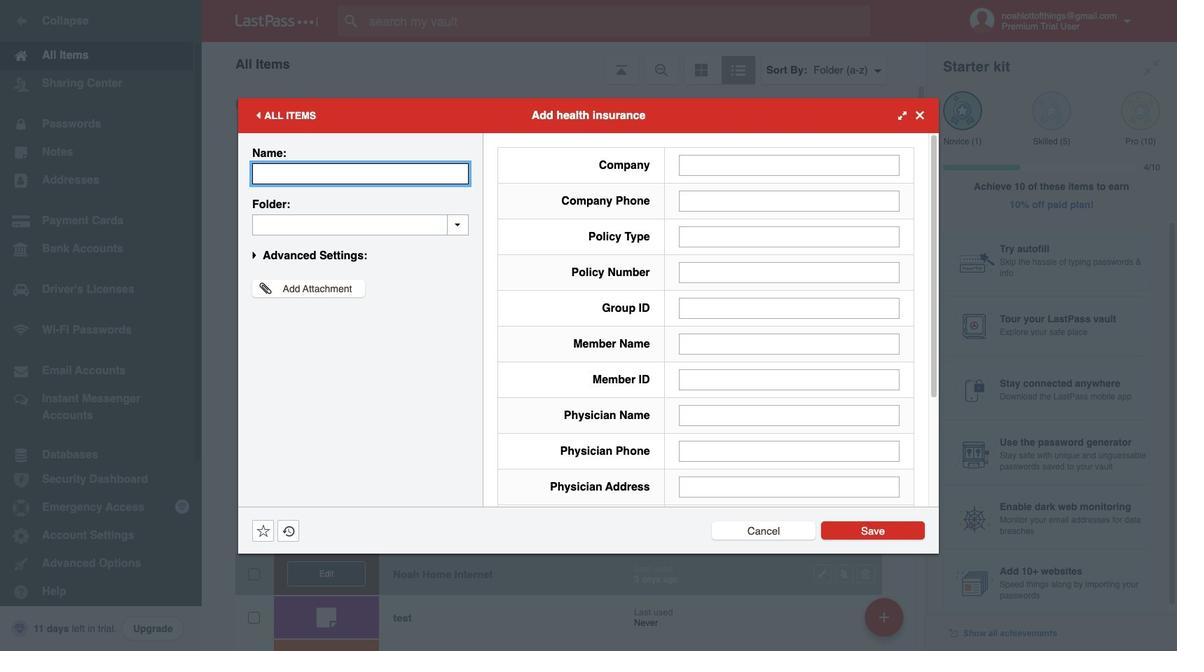Task type: locate. For each thing, give the bounding box(es) containing it.
None text field
[[679, 226, 900, 247], [679, 262, 900, 283], [679, 298, 900, 319], [679, 333, 900, 354], [679, 476, 900, 497], [679, 226, 900, 247], [679, 262, 900, 283], [679, 298, 900, 319], [679, 333, 900, 354], [679, 476, 900, 497]]

dialog
[[238, 98, 939, 642]]

None text field
[[679, 155, 900, 176], [252, 163, 469, 184], [679, 190, 900, 211], [252, 214, 469, 235], [679, 369, 900, 390], [679, 405, 900, 426], [679, 440, 900, 461], [679, 155, 900, 176], [252, 163, 469, 184], [679, 190, 900, 211], [252, 214, 469, 235], [679, 369, 900, 390], [679, 405, 900, 426], [679, 440, 900, 461]]

search my vault text field
[[338, 6, 898, 36]]

new item navigation
[[860, 594, 912, 651]]

Search search field
[[338, 6, 898, 36]]



Task type: describe. For each thing, give the bounding box(es) containing it.
new item image
[[880, 612, 889, 622]]

main navigation navigation
[[0, 0, 202, 651]]

vault options navigation
[[202, 42, 926, 84]]

lastpass image
[[235, 15, 318, 27]]



